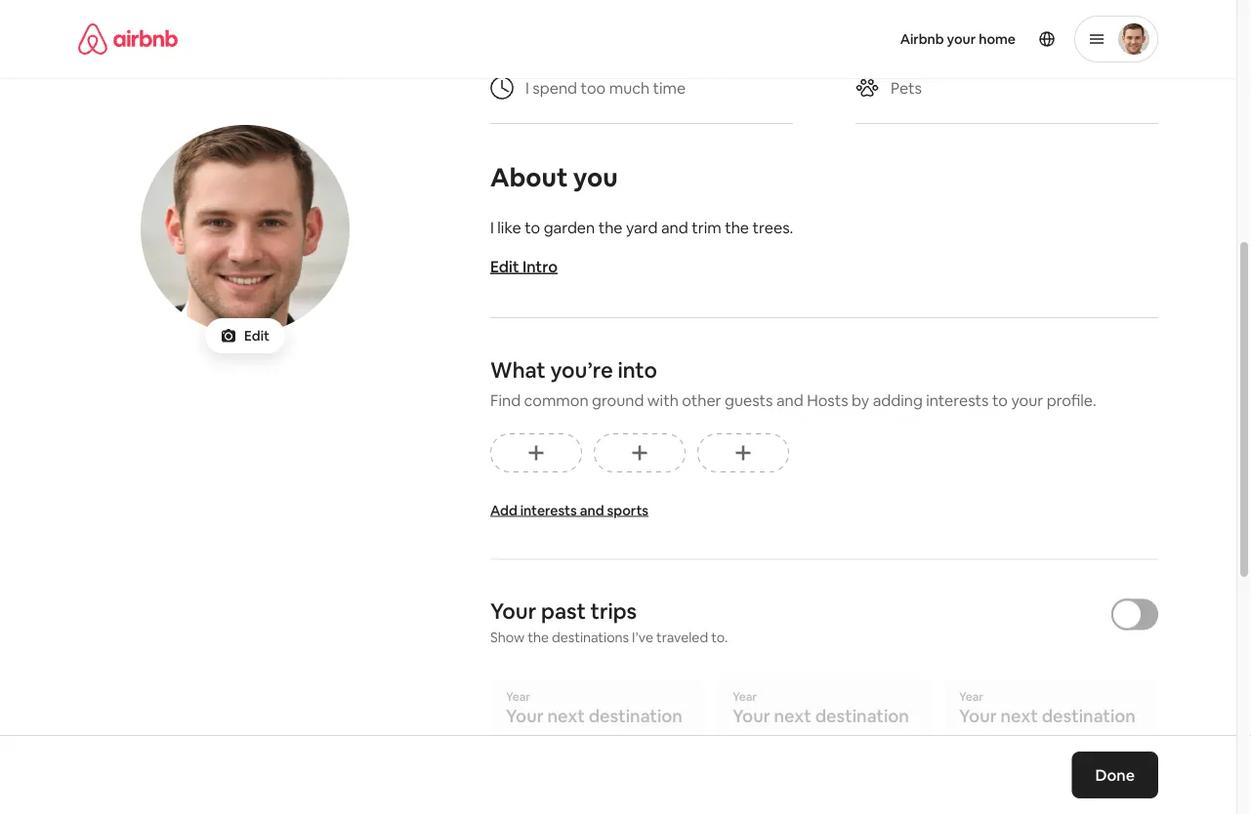 Task type: vqa. For each thing, say whether or not it's contained in the screenshot.
THE 'SPORTS'
yes



Task type: describe. For each thing, give the bounding box(es) containing it.
my biography title would be button
[[856, 0, 1159, 53]]

edit for edit intro
[[490, 257, 519, 277]]

spend
[[533, 78, 577, 98]]

and inside button
[[580, 502, 604, 520]]

i like to garden the yard and trim the trees.
[[490, 218, 794, 238]]

and inside what you're into find common ground with other guests and hosts by adding interests to your profile.
[[777, 391, 804, 411]]

airbnb
[[900, 30, 944, 48]]

1 year from the left
[[506, 690, 531, 705]]

3 year from the left
[[959, 690, 984, 705]]

be
[[1071, 7, 1090, 27]]

guests
[[725, 391, 773, 411]]

airbnb your home link
[[889, 19, 1028, 60]]

past
[[541, 598, 586, 626]]

about you
[[490, 162, 618, 194]]

trips
[[591, 598, 637, 626]]

3 destination from the left
[[1042, 705, 1136, 728]]

1 year your next destination from the left
[[506, 690, 683, 728]]

2 horizontal spatial the
[[725, 218, 749, 238]]

3 year your next destination from the left
[[959, 690, 1136, 728]]

edit for edit
[[244, 327, 270, 345]]

about
[[490, 162, 568, 194]]

3 next from the left
[[1001, 705, 1038, 728]]

yard
[[626, 218, 658, 238]]

your past trips show the destinations i've traveled to.
[[490, 598, 728, 647]]

much
[[609, 78, 650, 98]]

to inside what you're into find common ground with other guests and hosts by adding interests to your profile.
[[993, 391, 1008, 411]]

garden
[[544, 218, 595, 238]]

your inside 'profile' element
[[947, 30, 976, 48]]

show
[[490, 629, 525, 647]]

what
[[490, 357, 546, 384]]

your inside what you're into find common ground with other guests and hosts by adding interests to your profile.
[[1012, 391, 1044, 411]]

done
[[1096, 765, 1135, 785]]

edit intro button
[[490, 255, 1058, 279]]

the for trips
[[528, 629, 549, 647]]

2 destination from the left
[[815, 705, 909, 728]]

to.
[[711, 629, 728, 647]]

my biography title would be
[[891, 7, 1090, 27]]

i spend too much time button
[[490, 53, 793, 125]]

pets
[[891, 78, 922, 98]]

biography
[[916, 7, 989, 27]]

like
[[498, 218, 521, 238]]

find
[[490, 391, 521, 411]]

ground
[[592, 391, 644, 411]]



Task type: locate. For each thing, give the bounding box(es) containing it.
1 destination from the left
[[589, 705, 683, 728]]

your
[[490, 598, 537, 626], [506, 705, 544, 728], [733, 705, 771, 728], [959, 705, 997, 728]]

home
[[979, 30, 1016, 48]]

interests right adding
[[926, 391, 989, 411]]

interests
[[926, 391, 989, 411], [520, 502, 577, 520]]

you
[[573, 162, 618, 194]]

profile element
[[642, 0, 1159, 78]]

add
[[490, 502, 518, 520]]

add interests and sports
[[490, 502, 649, 520]]

by
[[852, 391, 870, 411]]

1 horizontal spatial the
[[599, 218, 623, 238]]

2 horizontal spatial next
[[1001, 705, 1038, 728]]

2 horizontal spatial year your next destination
[[959, 690, 1136, 728]]

1 horizontal spatial year
[[733, 690, 757, 705]]

2 next from the left
[[774, 705, 812, 728]]

2 year from the left
[[733, 690, 757, 705]]

interests inside what you're into find common ground with other guests and hosts by adding interests to your profile.
[[926, 391, 989, 411]]

edit button
[[205, 318, 285, 354]]

0 vertical spatial i
[[526, 78, 529, 98]]

0 vertical spatial edit
[[490, 257, 519, 277]]

and left hosts
[[777, 391, 804, 411]]

1 horizontal spatial next
[[774, 705, 812, 728]]

i've
[[632, 629, 654, 647]]

your down the biography
[[947, 30, 976, 48]]

year
[[506, 690, 531, 705], [733, 690, 757, 705], [959, 690, 984, 705]]

trees.
[[753, 218, 794, 238]]

with
[[648, 391, 679, 411]]

your inside your past trips show the destinations i've traveled to.
[[490, 598, 537, 626]]

common
[[524, 391, 589, 411]]

other
[[682, 391, 722, 411]]

pets button
[[856, 53, 1159, 125]]

2 vertical spatial and
[[580, 502, 604, 520]]

i
[[526, 78, 529, 98], [490, 218, 494, 238]]

2 horizontal spatial and
[[777, 391, 804, 411]]

0 horizontal spatial year
[[506, 690, 531, 705]]

your
[[947, 30, 976, 48], [1012, 391, 1044, 411]]

0 vertical spatial to
[[525, 218, 540, 238]]

destinations
[[552, 629, 629, 647]]

edit intro
[[490, 257, 558, 277]]

year your next destination
[[506, 690, 683, 728], [733, 690, 909, 728], [959, 690, 1136, 728]]

the right trim
[[725, 218, 749, 238]]

i for i spend too much time
[[526, 78, 529, 98]]

i left spend
[[526, 78, 529, 98]]

the
[[599, 218, 623, 238], [725, 218, 749, 238], [528, 629, 549, 647]]

1 vertical spatial and
[[777, 391, 804, 411]]

to left profile.
[[993, 391, 1008, 411]]

1 horizontal spatial destination
[[815, 705, 909, 728]]

you're
[[550, 357, 613, 384]]

to right 'like'
[[525, 218, 540, 238]]

0 vertical spatial interests
[[926, 391, 989, 411]]

1 horizontal spatial interests
[[926, 391, 989, 411]]

2 horizontal spatial year
[[959, 690, 984, 705]]

1 horizontal spatial your
[[1012, 391, 1044, 411]]

2 horizontal spatial destination
[[1042, 705, 1136, 728]]

the for to
[[599, 218, 623, 238]]

add interests and sports button
[[490, 501, 649, 521]]

0 horizontal spatial i
[[490, 218, 494, 238]]

0 horizontal spatial the
[[528, 629, 549, 647]]

1 horizontal spatial year your next destination
[[733, 690, 909, 728]]

0 horizontal spatial your
[[947, 30, 976, 48]]

adding
[[873, 391, 923, 411]]

1 next from the left
[[548, 705, 585, 728]]

1 vertical spatial your
[[1012, 391, 1044, 411]]

and left sports
[[580, 502, 604, 520]]

done button
[[1072, 752, 1159, 799]]

sports
[[607, 502, 649, 520]]

edit
[[490, 257, 519, 277], [244, 327, 270, 345]]

1 vertical spatial to
[[993, 391, 1008, 411]]

2 year your next destination from the left
[[733, 690, 909, 728]]

interests inside button
[[520, 502, 577, 520]]

0 horizontal spatial next
[[548, 705, 585, 728]]

my
[[891, 7, 912, 27]]

1 vertical spatial i
[[490, 218, 494, 238]]

intro
[[523, 257, 558, 277]]

i left 'like'
[[490, 218, 494, 238]]

to
[[525, 218, 540, 238], [993, 391, 1008, 411]]

the right show
[[528, 629, 549, 647]]

1 horizontal spatial to
[[993, 391, 1008, 411]]

1 horizontal spatial and
[[661, 218, 688, 238]]

i inside button
[[526, 78, 529, 98]]

0 horizontal spatial destination
[[589, 705, 683, 728]]

what you're into find common ground with other guests and hosts by adding interests to your profile.
[[490, 357, 1097, 411]]

0 vertical spatial your
[[947, 30, 976, 48]]

the left yard
[[599, 218, 623, 238]]

your left profile.
[[1012, 391, 1044, 411]]

trim
[[692, 218, 722, 238]]

1 vertical spatial edit
[[244, 327, 270, 345]]

destination
[[589, 705, 683, 728], [815, 705, 909, 728], [1042, 705, 1136, 728]]

traveled
[[657, 629, 708, 647]]

airbnb your home
[[900, 30, 1016, 48]]

profile.
[[1047, 391, 1097, 411]]

and left trim
[[661, 218, 688, 238]]

and
[[661, 218, 688, 238], [777, 391, 804, 411], [580, 502, 604, 520]]

next
[[548, 705, 585, 728], [774, 705, 812, 728], [1001, 705, 1038, 728]]

1 horizontal spatial i
[[526, 78, 529, 98]]

interests right add
[[520, 502, 577, 520]]

0 horizontal spatial year your next destination
[[506, 690, 683, 728]]

0 horizontal spatial to
[[525, 218, 540, 238]]

i spend too much time
[[526, 78, 686, 98]]

0 vertical spatial and
[[661, 218, 688, 238]]

1 vertical spatial interests
[[520, 502, 577, 520]]

0 horizontal spatial interests
[[520, 502, 577, 520]]

into
[[618, 357, 657, 384]]

i for i like to garden the yard and trim the trees.
[[490, 218, 494, 238]]

time
[[653, 78, 686, 98]]

0 horizontal spatial and
[[580, 502, 604, 520]]

the inside your past trips show the destinations i've traveled to.
[[528, 629, 549, 647]]

hosts
[[807, 391, 849, 411]]

too
[[581, 78, 606, 98]]

title
[[992, 7, 1021, 27]]

0 horizontal spatial edit
[[244, 327, 270, 345]]

would
[[1024, 7, 1068, 27]]

1 horizontal spatial edit
[[490, 257, 519, 277]]



